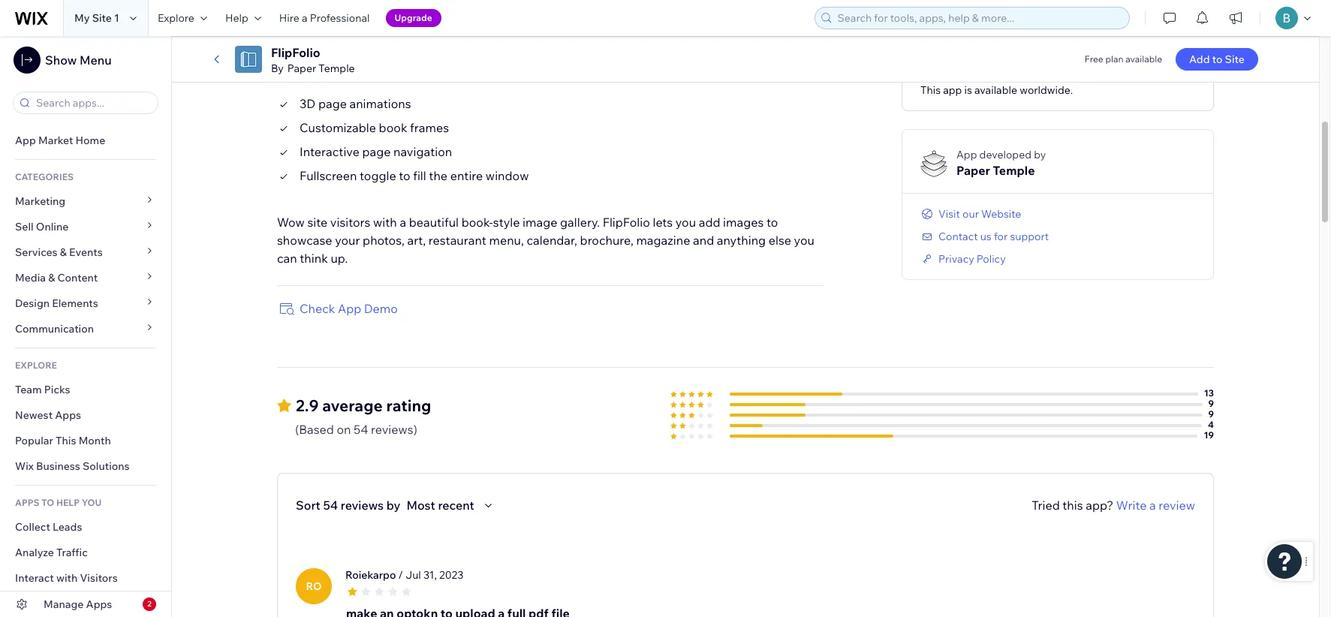 Task type: describe. For each thing, give the bounding box(es) containing it.
sidebar element
[[0, 36, 172, 617]]

flipfolio by paper temple
[[271, 45, 355, 75]]

content
[[57, 271, 98, 285]]

interact with visitors link
[[0, 565, 171, 591]]

explore
[[158, 11, 194, 25]]

newest apps link
[[0, 402, 171, 428]]

flipfolio for by
[[271, 45, 320, 60]]

with inside sidebar element
[[56, 571, 78, 585]]

2.9
[[296, 395, 319, 415]]

overview
[[345, 56, 414, 76]]

restaurant
[[429, 232, 486, 247]]

reviews)
[[371, 422, 417, 437]]

a for wow
[[400, 214, 406, 229]]

hire a professional
[[279, 11, 370, 25]]

1 horizontal spatial you
[[794, 232, 815, 247]]

most
[[406, 498, 435, 513]]

app for app market home
[[15, 134, 36, 147]]

popular
[[15, 434, 53, 447]]

beautiful
[[409, 214, 459, 229]]

reviews
[[341, 498, 384, 513]]

elements
[[52, 297, 98, 310]]

a for tried
[[1150, 498, 1156, 513]]

temple inside 'app developed by paper temple'
[[993, 163, 1035, 178]]

jul
[[406, 568, 421, 582]]

page for animations
[[318, 96, 347, 111]]

collect
[[15, 520, 50, 534]]

popular this month link
[[0, 428, 171, 453]]

home
[[75, 134, 105, 147]]

support
[[1010, 229, 1049, 243]]

site
[[307, 214, 328, 229]]

services
[[15, 246, 57, 259]]

calendar,
[[527, 232, 577, 247]]

visitors
[[330, 214, 371, 229]]

rating
[[386, 395, 431, 415]]

with inside wow site visitors with a beautiful book-style image gallery. flipfolio lets you add images to showcase your photos, art, restaurant menu, calendar, brochure, magazine and anything else you can think up.
[[373, 214, 397, 229]]

leads
[[53, 520, 82, 534]]

frames
[[410, 120, 449, 135]]

sell online link
[[0, 214, 171, 240]]

book-
[[461, 214, 493, 229]]

to
[[41, 497, 54, 508]]

paper inside the flipfolio by paper temple
[[287, 62, 316, 75]]

by inside 'app developed by paper temple'
[[1034, 148, 1046, 161]]

free plan available
[[1085, 53, 1162, 65]]

0 vertical spatial site
[[92, 11, 112, 25]]

your
[[335, 232, 360, 247]]

communication
[[15, 322, 96, 336]]

apps for newest apps
[[55, 408, 81, 422]]

apps
[[15, 497, 39, 508]]

wix
[[15, 459, 34, 473]]

3d page animations
[[300, 96, 411, 111]]

& for content
[[48, 271, 55, 285]]

tried this app? write a review
[[1032, 498, 1195, 513]]

0 vertical spatial available
[[1126, 53, 1162, 65]]

interactive page navigation
[[300, 144, 452, 159]]

& for events
[[60, 246, 67, 259]]

policy
[[977, 252, 1006, 266]]

window
[[486, 168, 529, 183]]

my site 1
[[74, 11, 119, 25]]

demo
[[364, 301, 398, 316]]

review
[[1159, 498, 1195, 513]]

visit
[[939, 207, 960, 220]]

visit our website link
[[921, 207, 1021, 220]]

tried
[[1032, 498, 1060, 513]]

interact
[[15, 571, 54, 585]]

31,
[[423, 568, 437, 582]]

wow
[[277, 214, 305, 229]]

(based
[[295, 422, 334, 437]]

solutions
[[83, 459, 130, 473]]

customizable
[[300, 120, 376, 135]]

0 vertical spatial you
[[676, 214, 696, 229]]

site inside 'button'
[[1225, 53, 1245, 66]]

design elements
[[15, 297, 98, 310]]

19
[[1204, 429, 1214, 440]]

1 vertical spatial 54
[[323, 498, 338, 513]]

check app demo
[[300, 301, 398, 316]]

explore
[[15, 360, 57, 371]]

brochure,
[[580, 232, 634, 247]]

newest apps
[[15, 408, 81, 422]]

anything
[[717, 232, 766, 247]]

flipfolio overview
[[277, 56, 414, 76]]

market
[[38, 134, 73, 147]]

animations
[[350, 96, 411, 111]]

lets
[[653, 214, 673, 229]]

design elements link
[[0, 291, 171, 316]]

hire
[[279, 11, 299, 25]]

customizable book frames
[[300, 120, 449, 135]]

page for navigation
[[362, 144, 391, 159]]

popular this month
[[15, 434, 111, 447]]

wix business solutions link
[[0, 453, 171, 479]]

services & events link
[[0, 240, 171, 265]]

to inside 'button'
[[1212, 53, 1223, 66]]

up.
[[331, 250, 348, 266]]

2
[[147, 599, 152, 609]]

flipfolio for overview
[[277, 56, 342, 76]]

events
[[69, 246, 103, 259]]

fullscreen toggle to fill the entire window
[[300, 168, 529, 183]]

contact
[[939, 229, 978, 243]]

show menu button
[[14, 47, 112, 74]]

paper inside 'app developed by paper temple'
[[957, 163, 990, 178]]

images
[[723, 214, 764, 229]]

13
[[1204, 387, 1214, 398]]

book
[[379, 120, 407, 135]]

image
[[523, 214, 557, 229]]



Task type: vqa. For each thing, say whether or not it's contained in the screenshot.
Comments link
no



Task type: locate. For each thing, give the bounding box(es) containing it.
traffic
[[56, 546, 88, 559]]

this up wix business solutions at the left of the page
[[56, 434, 76, 447]]

0 horizontal spatial app
[[15, 134, 36, 147]]

roiekarpo
[[345, 568, 396, 582]]

gallery.
[[560, 214, 600, 229]]

1 vertical spatial this
[[56, 434, 76, 447]]

1 9 from the top
[[1208, 398, 1214, 409]]

paper
[[287, 62, 316, 75], [957, 163, 990, 178]]

sell
[[15, 220, 34, 234]]

temple inside the flipfolio by paper temple
[[319, 62, 355, 75]]

app
[[15, 134, 36, 147], [957, 148, 977, 161], [338, 301, 361, 316]]

54 right 'on'
[[354, 422, 368, 437]]

0 vertical spatial this
[[921, 83, 941, 97]]

2 horizontal spatial a
[[1150, 498, 1156, 513]]

0 vertical spatial apps
[[55, 408, 81, 422]]

9
[[1208, 398, 1214, 409], [1208, 408, 1214, 419]]

to up else
[[767, 214, 778, 229]]

contact us for support
[[939, 229, 1049, 243]]

9 down 13
[[1208, 408, 1214, 419]]

temple down developed
[[993, 163, 1035, 178]]

a right hire
[[302, 11, 308, 25]]

2023
[[439, 568, 464, 582]]

site left the 1
[[92, 11, 112, 25]]

entire
[[450, 168, 483, 183]]

analyze traffic link
[[0, 540, 171, 565]]

1 horizontal spatial by
[[1034, 148, 1046, 161]]

Search for tools, apps, help & more... field
[[833, 8, 1125, 29]]

to right add
[[1212, 53, 1223, 66]]

available inside availability: this app is available worldwide.
[[975, 83, 1017, 97]]

4
[[1208, 419, 1214, 430]]

1 horizontal spatial app
[[338, 301, 361, 316]]

privacy policy link
[[921, 252, 1006, 266]]

1 vertical spatial paper
[[957, 163, 990, 178]]

Search apps... field
[[32, 92, 153, 113]]

average
[[322, 395, 383, 415]]

with down traffic
[[56, 571, 78, 585]]

by left most on the bottom
[[386, 498, 400, 513]]

by
[[1034, 148, 1046, 161], [386, 498, 400, 513]]

menu
[[80, 53, 112, 68]]

available right plan
[[1126, 53, 1162, 65]]

app inside 'app developed by paper temple'
[[957, 148, 977, 161]]

is
[[964, 83, 972, 97]]

paper right by
[[287, 62, 316, 75]]

0 horizontal spatial 54
[[323, 498, 338, 513]]

0 horizontal spatial with
[[56, 571, 78, 585]]

can
[[277, 250, 297, 266]]

apps up popular this month
[[55, 408, 81, 422]]

app for app developed by paper temple
[[957, 148, 977, 161]]

media & content
[[15, 271, 98, 285]]

0 vertical spatial paper
[[287, 62, 316, 75]]

0 horizontal spatial temple
[[319, 62, 355, 75]]

privacy policy
[[939, 252, 1006, 266]]

1 horizontal spatial paper
[[957, 163, 990, 178]]

& left events
[[60, 246, 67, 259]]

media & content link
[[0, 265, 171, 291]]

2 horizontal spatial app
[[957, 148, 977, 161]]

menu,
[[489, 232, 524, 247]]

1 vertical spatial available
[[975, 83, 1017, 97]]

visitors
[[80, 571, 118, 585]]

art,
[[407, 232, 426, 247]]

1 vertical spatial apps
[[86, 598, 112, 611]]

apps
[[55, 408, 81, 422], [86, 598, 112, 611]]

apps for manage apps
[[86, 598, 112, 611]]

(based on 54 reviews)
[[295, 422, 417, 437]]

app market home link
[[0, 128, 171, 153]]

0 horizontal spatial apps
[[55, 408, 81, 422]]

this left the app
[[921, 83, 941, 97]]

by right developed
[[1034, 148, 1046, 161]]

0 horizontal spatial available
[[975, 83, 1017, 97]]

privacy
[[939, 252, 974, 266]]

this for popular
[[56, 434, 76, 447]]

page up "customizable"
[[318, 96, 347, 111]]

to left fill
[[399, 168, 410, 183]]

fullscreen
[[300, 168, 357, 183]]

help
[[56, 497, 80, 508]]

a inside wow site visitors with a beautiful book-style image gallery. flipfolio lets you add images to showcase your photos, art, restaurant menu, calendar, brochure, magazine and anything else you can think up.
[[400, 214, 406, 229]]

1 horizontal spatial page
[[362, 144, 391, 159]]

write
[[1116, 498, 1147, 513]]

you
[[676, 214, 696, 229], [794, 232, 815, 247]]

1 vertical spatial &
[[48, 271, 55, 285]]

2 vertical spatial to
[[767, 214, 778, 229]]

sort
[[296, 498, 320, 513]]

flipfolio inside wow site visitors with a beautiful book-style image gallery. flipfolio lets you add images to showcase your photos, art, restaurant menu, calendar, brochure, magazine and anything else you can think up.
[[603, 214, 650, 229]]

showcase
[[277, 232, 332, 247]]

this inside availability: this app is available worldwide.
[[921, 83, 941, 97]]

1 horizontal spatial apps
[[86, 598, 112, 611]]

a right write
[[1150, 498, 1156, 513]]

available right is at the right
[[975, 83, 1017, 97]]

temple up 3d page animations
[[319, 62, 355, 75]]

app developed by paper temple
[[957, 148, 1046, 178]]

app right developed by paper temple icon
[[957, 148, 977, 161]]

1 horizontal spatial available
[[1126, 53, 1162, 65]]

0 vertical spatial 54
[[354, 422, 368, 437]]

add to site
[[1189, 53, 1245, 66]]

1 horizontal spatial temple
[[993, 163, 1035, 178]]

1 horizontal spatial with
[[373, 214, 397, 229]]

0 horizontal spatial this
[[56, 434, 76, 447]]

0 horizontal spatial to
[[399, 168, 410, 183]]

flipfolio up the brochure,
[[603, 214, 650, 229]]

flipfolio up 3d
[[277, 56, 342, 76]]

1 horizontal spatial a
[[400, 214, 406, 229]]

visit our website
[[939, 207, 1021, 220]]

contact us for support link
[[921, 229, 1049, 243]]

recent
[[438, 498, 474, 513]]

month
[[79, 434, 111, 447]]

1 horizontal spatial &
[[60, 246, 67, 259]]

media
[[15, 271, 46, 285]]

0 vertical spatial to
[[1212, 53, 1223, 66]]

categories
[[15, 171, 74, 182]]

1 vertical spatial temple
[[993, 163, 1035, 178]]

0 horizontal spatial paper
[[287, 62, 316, 75]]

0 vertical spatial page
[[318, 96, 347, 111]]

team
[[15, 383, 42, 396]]

to
[[1212, 53, 1223, 66], [399, 168, 410, 183], [767, 214, 778, 229]]

1 horizontal spatial site
[[1225, 53, 1245, 66]]

54 right sort
[[323, 498, 338, 513]]

magazine
[[636, 232, 690, 247]]

54
[[354, 422, 368, 437], [323, 498, 338, 513]]

0 horizontal spatial page
[[318, 96, 347, 111]]

0 horizontal spatial &
[[48, 271, 55, 285]]

1 horizontal spatial to
[[767, 214, 778, 229]]

plan
[[1106, 53, 1124, 65]]

0 horizontal spatial a
[[302, 11, 308, 25]]

app left market
[[15, 134, 36, 147]]

with
[[373, 214, 397, 229], [56, 571, 78, 585]]

help button
[[216, 0, 270, 36]]

team picks
[[15, 383, 70, 396]]

add
[[1189, 53, 1210, 66]]

a up the photos,
[[400, 214, 406, 229]]

0 vertical spatial &
[[60, 246, 67, 259]]

collect leads
[[15, 520, 82, 534]]

manage
[[44, 598, 84, 611]]

0 vertical spatial a
[[302, 11, 308, 25]]

app?
[[1086, 498, 1114, 513]]

flipfolio logo image
[[235, 46, 262, 73]]

apps inside 'link'
[[55, 408, 81, 422]]

paper down developed
[[957, 163, 990, 178]]

& right media
[[48, 271, 55, 285]]

for
[[994, 229, 1008, 243]]

most recent button
[[406, 496, 497, 514]]

show
[[45, 53, 77, 68]]

app left demo
[[338, 301, 361, 316]]

newest
[[15, 408, 53, 422]]

communication link
[[0, 316, 171, 342]]

you right the lets
[[676, 214, 696, 229]]

2 horizontal spatial to
[[1212, 53, 1223, 66]]

analyze
[[15, 546, 54, 559]]

our
[[963, 207, 979, 220]]

else
[[769, 232, 791, 247]]

2.9 average rating
[[296, 395, 431, 415]]

0 vertical spatial with
[[373, 214, 397, 229]]

upgrade button
[[386, 9, 441, 27]]

2 vertical spatial a
[[1150, 498, 1156, 513]]

0 horizontal spatial by
[[386, 498, 400, 513]]

1 horizontal spatial this
[[921, 83, 941, 97]]

2 9 from the top
[[1208, 408, 1214, 419]]

to inside wow site visitors with a beautiful book-style image gallery. flipfolio lets you add images to showcase your photos, art, restaurant menu, calendar, brochure, magazine and anything else you can think up.
[[767, 214, 778, 229]]

1 vertical spatial by
[[386, 498, 400, 513]]

/
[[398, 568, 403, 582]]

flipfolio up by
[[271, 45, 320, 60]]

app inside sidebar element
[[15, 134, 36, 147]]

1
[[114, 11, 119, 25]]

check app demo link
[[277, 299, 398, 317]]

1 vertical spatial to
[[399, 168, 410, 183]]

site right add
[[1225, 53, 1245, 66]]

with up the photos,
[[373, 214, 397, 229]]

apps down visitors
[[86, 598, 112, 611]]

1 vertical spatial with
[[56, 571, 78, 585]]

you right else
[[794, 232, 815, 247]]

1 horizontal spatial 54
[[354, 422, 368, 437]]

roiekarpo / jul 31, 2023
[[345, 568, 464, 582]]

0 vertical spatial temple
[[319, 62, 355, 75]]

0 horizontal spatial you
[[676, 214, 696, 229]]

this for availability:
[[921, 83, 941, 97]]

temple
[[319, 62, 355, 75], [993, 163, 1035, 178]]

a
[[302, 11, 308, 25], [400, 214, 406, 229], [1150, 498, 1156, 513]]

collect leads link
[[0, 514, 171, 540]]

1 vertical spatial you
[[794, 232, 815, 247]]

0 vertical spatial by
[[1034, 148, 1046, 161]]

page up "toggle"
[[362, 144, 391, 159]]

ro
[[306, 579, 322, 593]]

9 up 4
[[1208, 398, 1214, 409]]

professional
[[310, 11, 370, 25]]

availability:
[[921, 70, 980, 83]]

interact with visitors
[[15, 571, 118, 585]]

1 vertical spatial site
[[1225, 53, 1245, 66]]

developed by paper temple image
[[921, 150, 948, 177]]

add to site button
[[1176, 48, 1258, 71]]

1 vertical spatial a
[[400, 214, 406, 229]]

0 horizontal spatial site
[[92, 11, 112, 25]]

flipfolio inside the flipfolio by paper temple
[[271, 45, 320, 60]]

this inside popular this month 'link'
[[56, 434, 76, 447]]

free
[[1085, 53, 1104, 65]]

1 vertical spatial page
[[362, 144, 391, 159]]



